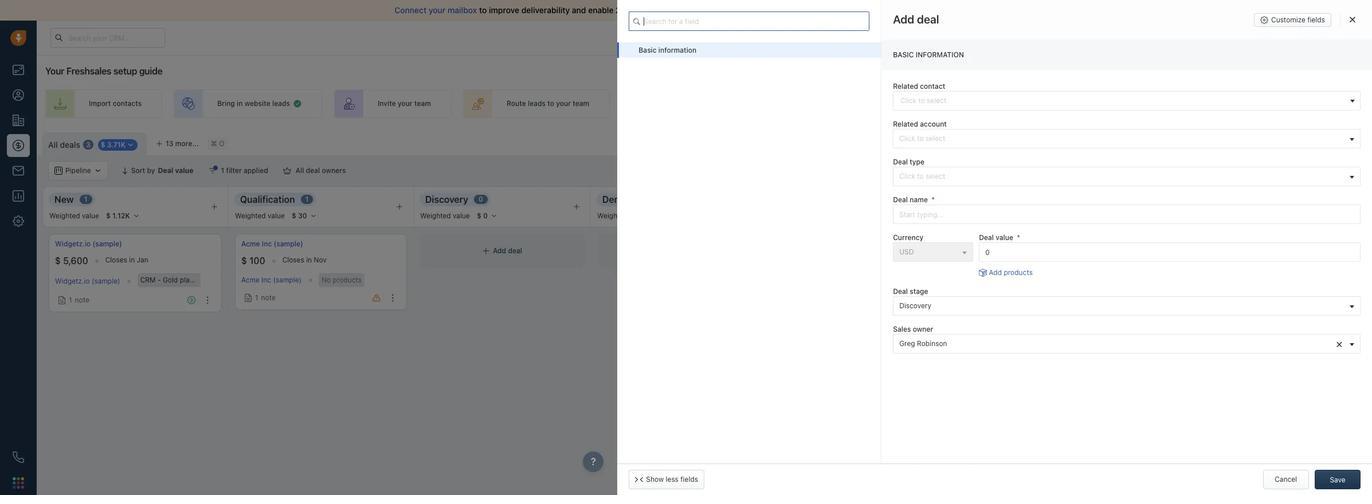 Task type: describe. For each thing, give the bounding box(es) containing it.
3 closes from the left
[[831, 256, 853, 264]]

$ for $ 5,600
[[55, 256, 61, 266]]

applied
[[244, 166, 268, 175]]

freshsales
[[66, 66, 111, 76]]

customize fields
[[1271, 15, 1325, 24]]

1 - from the left
[[158, 276, 161, 284]]

1 vertical spatial fields
[[680, 475, 698, 484]]

basic information link
[[617, 42, 881, 58]]

deal value *
[[979, 233, 1020, 242]]

(sample) down closes in nov
[[273, 276, 302, 285]]

setup
[[113, 66, 137, 76]]

Enter value number field
[[979, 243, 1361, 262]]

set up your sales pipeline link
[[772, 89, 922, 118]]

1 vertical spatial days
[[868, 256, 883, 264]]

0 horizontal spatial basic
[[639, 46, 657, 54]]

Search for a field text field
[[629, 11, 870, 31]]

freshworks switcher image
[[13, 477, 24, 489]]

bring in website leads link
[[174, 89, 323, 118]]

import inside import contacts link
[[89, 99, 111, 108]]

click to select for account
[[899, 134, 945, 143]]

scratch.
[[967, 5, 998, 15]]

import all your sales data link
[[751, 5, 848, 15]]

sales owner
[[893, 325, 933, 333]]

save button
[[1315, 470, 1361, 489]]

7
[[862, 256, 866, 264]]

1 horizontal spatial basic
[[893, 50, 914, 59]]

2 horizontal spatial deal
[[1347, 138, 1361, 146]]

your trial ends in 21 days
[[1059, 34, 1134, 41]]

0 vertical spatial and
[[572, 5, 586, 15]]

trial
[[1074, 34, 1086, 41]]

cancel
[[1275, 475, 1297, 484]]

related for related account
[[893, 120, 918, 128]]

in left 21 on the top right of the page
[[1104, 34, 1109, 41]]

close image
[[1350, 16, 1355, 23]]

dialog containing add deal
[[617, 0, 1372, 495]]

deal
[[917, 13, 939, 26]]

in for bring in website leads
[[237, 99, 243, 108]]

0 horizontal spatial basic information
[[639, 46, 697, 54]]

to inside route leads to your team link
[[547, 99, 554, 108]]

way
[[624, 5, 639, 15]]

closes in 7 days
[[831, 256, 883, 264]]

quotas
[[1219, 166, 1242, 175]]

related account
[[893, 120, 947, 128]]

show less fields
[[646, 475, 698, 484]]

data
[[829, 5, 846, 15]]

add products
[[989, 268, 1033, 277]]

route leads to your team
[[507, 99, 589, 108]]

all
[[778, 5, 787, 15]]

$ 100
[[241, 256, 265, 266]]

account
[[920, 120, 947, 128]]

discovery inside button
[[899, 301, 931, 310]]

quotas and forecasting
[[1219, 166, 1298, 175]]

don't
[[875, 5, 895, 15]]

$ 5,600
[[55, 256, 88, 266]]

sync
[[641, 5, 659, 15]]

import contacts link
[[45, 89, 162, 118]]

add deal inside button
[[1331, 138, 1361, 146]]

route leads to your team link
[[463, 89, 610, 118]]

add deal
[[893, 13, 939, 26]]

1 leads from the left
[[272, 99, 290, 108]]

stage
[[910, 287, 928, 296]]

0 horizontal spatial sales
[[808, 5, 827, 15]]

ends
[[1088, 34, 1102, 41]]

filter
[[226, 166, 242, 175]]

1 horizontal spatial deal
[[508, 247, 522, 255]]

deliverability
[[521, 5, 570, 15]]

container_wx8msf4aqz5i3rn1 image down '$ 100'
[[244, 294, 252, 302]]

1 down the $ 5,600
[[69, 296, 72, 304]]

plans
[[1182, 33, 1200, 42]]

bring in website leads
[[217, 99, 290, 108]]

1 widgetz.io (sample) from the top
[[55, 240, 122, 248]]

send email image
[[1259, 33, 1267, 43]]

connect your mailbox to improve deliverability and enable 2-way sync of email conversations. import all your sales data so you don't have to start from scratch.
[[395, 5, 998, 15]]

container_wx8msf4aqz5i3rn1 image inside 1 filter applied button
[[208, 167, 216, 175]]

2-
[[616, 5, 624, 15]]

⌘ o
[[211, 140, 224, 148]]

2 crm - gold plan monthly (sample) from the left
[[862, 276, 973, 284]]

container_wx8msf4aqz5i3rn1 image inside bring in website leads link
[[293, 99, 302, 108]]

Search field
[[1310, 161, 1368, 181]]

(sample) down '$ 100'
[[224, 276, 252, 284]]

1 filter applied
[[221, 166, 268, 175]]

bring
[[217, 99, 235, 108]]

new
[[54, 194, 74, 204]]

invite
[[378, 99, 396, 108]]

less
[[666, 475, 679, 484]]

1 monthly from the left
[[196, 276, 222, 284]]

add products link
[[979, 268, 1033, 278]]

deal for deal type
[[893, 158, 908, 166]]

add
[[893, 13, 914, 26]]

1 acme inc (sample) from the top
[[241, 240, 303, 248]]

closes in jan
[[105, 256, 148, 264]]

related for related contact
[[893, 82, 918, 90]]

set
[[816, 99, 827, 108]]

closes in nov
[[282, 256, 327, 264]]

deal name *
[[893, 196, 935, 204]]

no
[[322, 276, 331, 284]]

deal for deal value *
[[979, 233, 994, 242]]

to down the 'type'
[[917, 172, 924, 181]]

your left mailbox
[[429, 5, 446, 15]]

import contacts
[[89, 99, 142, 108]]

0
[[479, 195, 483, 204]]

100
[[249, 256, 265, 266]]

2 crm from the left
[[862, 276, 877, 284]]

so
[[848, 5, 857, 15]]

information inside basic information link
[[658, 46, 697, 54]]

deal type
[[893, 158, 924, 166]]

lost
[[1143, 194, 1161, 204]]

Search your CRM... text field
[[50, 28, 165, 48]]

add inside button
[[1331, 138, 1345, 146]]

13
[[166, 139, 173, 148]]

1 vertical spatial add
[[493, 247, 506, 255]]

closes for $ 100
[[282, 256, 304, 264]]

your for your trial ends in 21 days
[[1059, 34, 1072, 41]]

3
[[86, 140, 90, 149]]

5,600
[[63, 256, 88, 266]]

1 vertical spatial deal
[[306, 166, 320, 175]]

deal for deal name *
[[893, 196, 908, 204]]

demo
[[602, 194, 628, 204]]

explore plans link
[[1149, 31, 1206, 44]]

all deals link
[[48, 139, 80, 151]]

click to select button for deal type
[[893, 167, 1361, 186]]

(sample) down closes in jan
[[92, 277, 120, 286]]

click for related
[[899, 134, 915, 143]]

1 filter applied button
[[201, 161, 276, 181]]

1 vertical spatial add deal
[[493, 247, 522, 255]]

start
[[927, 5, 945, 15]]

0 vertical spatial days
[[1120, 34, 1134, 41]]

1 acme inc (sample) link from the top
[[241, 239, 303, 249]]

qualification
[[240, 194, 295, 204]]

save
[[1330, 476, 1345, 484]]

1 note for $ 5,600
[[69, 296, 89, 304]]

2 acme inc (sample) link from the top
[[241, 276, 302, 285]]

related contact
[[893, 82, 945, 90]]

your right invite
[[398, 99, 412, 108]]

container_wx8msf4aqz5i3rn1 image inside all deal owners button
[[283, 167, 291, 175]]

route
[[507, 99, 526, 108]]

1 inside 1 filter applied button
[[221, 166, 224, 175]]

in for closes in 7 days
[[855, 256, 860, 264]]

closes for $ 5,600
[[105, 256, 127, 264]]

2 widgetz.io from the top
[[55, 277, 90, 286]]



Task type: vqa. For each thing, say whether or not it's contained in the screenshot.
Read-
no



Task type: locate. For each thing, give the bounding box(es) containing it.
1 horizontal spatial -
[[879, 276, 882, 284]]

0 horizontal spatial plan
[[180, 276, 194, 284]]

2 $ from the left
[[241, 256, 247, 266]]

show
[[646, 475, 664, 484]]

0 vertical spatial add
[[1331, 138, 1345, 146]]

in for closes in jan
[[129, 256, 135, 264]]

0 horizontal spatial crm
[[140, 276, 156, 284]]

inc
[[262, 240, 272, 248], [261, 276, 271, 285]]

acme inc (sample) link up the 100
[[241, 239, 303, 249]]

basic information
[[639, 46, 697, 54], [893, 50, 964, 59]]

cancel button
[[1263, 470, 1309, 489]]

$ left 5,600
[[55, 256, 61, 266]]

1 horizontal spatial import
[[751, 5, 776, 15]]

fields right less
[[680, 475, 698, 484]]

1 closes from the left
[[105, 256, 127, 264]]

21
[[1111, 34, 1118, 41]]

type
[[910, 158, 924, 166]]

1 horizontal spatial days
[[1120, 34, 1134, 41]]

0 horizontal spatial and
[[572, 5, 586, 15]]

widgetz.io (sample) link up 5,600
[[55, 239, 122, 249]]

1 team from the left
[[414, 99, 431, 108]]

0 vertical spatial sales
[[808, 5, 827, 15]]

up
[[829, 99, 837, 108]]

13 more... button
[[150, 136, 205, 152]]

all deal owners
[[296, 166, 346, 175]]

leads right website
[[272, 99, 290, 108]]

1 right new
[[84, 195, 87, 204]]

0 horizontal spatial fields
[[680, 475, 698, 484]]

container_wx8msf4aqz5i3rn1 image left filter
[[208, 167, 216, 175]]

products right no
[[333, 276, 362, 284]]

closes left jan
[[105, 256, 127, 264]]

1 note
[[255, 293, 276, 302], [69, 296, 89, 304]]

your right route
[[556, 99, 571, 108]]

1 horizontal spatial crm - gold plan monthly (sample)
[[862, 276, 973, 284]]

1 related from the top
[[893, 82, 918, 90]]

click down related account
[[899, 134, 915, 143]]

deal for deal stage
[[893, 287, 908, 296]]

acme down '$ 100'
[[241, 276, 259, 285]]

discovery down the stage
[[899, 301, 931, 310]]

2 leads from the left
[[528, 99, 546, 108]]

2 horizontal spatial closes
[[831, 256, 853, 264]]

2 select from the top
[[926, 172, 945, 181]]

days
[[1120, 34, 1134, 41], [868, 256, 883, 264]]

1 click to select button from the top
[[893, 129, 1361, 148]]

email
[[671, 5, 691, 15]]

0 horizontal spatial closes
[[105, 256, 127, 264]]

1 down all deal owners button
[[305, 195, 309, 204]]

1 horizontal spatial add deal
[[1331, 138, 1361, 146]]

1 horizontal spatial crm
[[862, 276, 877, 284]]

to
[[479, 5, 487, 15], [917, 5, 925, 15], [547, 99, 554, 108], [917, 134, 924, 143], [917, 172, 924, 181]]

2 inc from the top
[[261, 276, 271, 285]]

widgetz.io (sample) up 5,600
[[55, 240, 122, 248]]

inc down the 100
[[261, 276, 271, 285]]

13 more...
[[166, 139, 199, 148]]

2 click to select from the top
[[899, 172, 945, 181]]

1 vertical spatial click to select button
[[893, 167, 1361, 186]]

your
[[1059, 34, 1072, 41], [45, 66, 64, 76]]

basic information up contact
[[893, 50, 964, 59]]

robinson
[[917, 339, 947, 348]]

products for add products
[[1004, 268, 1033, 277]]

deal left the 'type'
[[893, 158, 908, 166]]

Start typing... text field
[[893, 205, 1361, 224]]

click to select
[[899, 134, 945, 143], [899, 172, 945, 181]]

1 horizontal spatial products
[[1004, 268, 1033, 277]]

1 vertical spatial import
[[89, 99, 111, 108]]

all deal owners button
[[276, 161, 353, 181]]

0 vertical spatial related
[[893, 82, 918, 90]]

$
[[55, 256, 61, 266], [241, 256, 247, 266]]

customize fields button
[[1254, 13, 1331, 27]]

1 vertical spatial and
[[1244, 166, 1257, 175]]

basic information down "of"
[[639, 46, 697, 54]]

dialog
[[617, 0, 1372, 495]]

enable
[[588, 5, 614, 15]]

widgetz.io up the $ 5,600
[[55, 240, 91, 248]]

you
[[859, 5, 873, 15]]

0 horizontal spatial add deal
[[493, 247, 522, 255]]

1 crm from the left
[[140, 276, 156, 284]]

1 vertical spatial select
[[926, 172, 945, 181]]

0 vertical spatial *
[[931, 196, 935, 204]]

days right 7
[[868, 256, 883, 264]]

$ left the 100
[[241, 256, 247, 266]]

usd
[[899, 248, 914, 256]]

widgetz.io down the $ 5,600
[[55, 277, 90, 286]]

(sample) up closes in jan
[[93, 240, 122, 248]]

and inside the quotas and forecasting link
[[1244, 166, 1257, 175]]

from
[[947, 5, 965, 15]]

0 horizontal spatial discovery
[[425, 194, 468, 204]]

2 widgetz.io (sample) link from the top
[[55, 277, 120, 286]]

import left all
[[751, 5, 776, 15]]

acme inc (sample) down the 100
[[241, 276, 302, 285]]

import
[[751, 5, 776, 15], [89, 99, 111, 108]]

0 vertical spatial acme
[[241, 240, 260, 248]]

acme inc (sample) link down the 100
[[241, 276, 302, 285]]

2 closes from the left
[[282, 256, 304, 264]]

acme up '$ 100'
[[241, 240, 260, 248]]

click to select down the 'type'
[[899, 172, 945, 181]]

select for related account
[[926, 134, 945, 143]]

forecasting
[[1258, 166, 1298, 175]]

discovery left 0
[[425, 194, 468, 204]]

1 horizontal spatial $
[[241, 256, 247, 266]]

1 vertical spatial acme inc (sample) link
[[241, 276, 302, 285]]

information down email
[[658, 46, 697, 54]]

1 acme from the top
[[241, 240, 260, 248]]

1 gold from the left
[[163, 276, 178, 284]]

2 widgetz.io (sample) from the top
[[55, 277, 120, 286]]

related down pipeline
[[893, 120, 918, 128]]

related up pipeline
[[893, 82, 918, 90]]

products down value
[[1004, 268, 1033, 277]]

select for deal type
[[926, 172, 945, 181]]

1 vertical spatial click
[[899, 172, 915, 181]]

your left trial
[[1059, 34, 1072, 41]]

connect
[[395, 5, 427, 15]]

0 horizontal spatial all
[[48, 140, 58, 149]]

0 vertical spatial acme inc (sample) link
[[241, 239, 303, 249]]

1 select from the top
[[926, 134, 945, 143]]

1 vertical spatial widgetz.io (sample)
[[55, 277, 120, 286]]

0 vertical spatial all
[[48, 140, 58, 149]]

of
[[661, 5, 669, 15]]

0 horizontal spatial monthly
[[196, 276, 222, 284]]

closes left 7
[[831, 256, 853, 264]]

won
[[966, 194, 985, 204]]

sales left pipeline
[[856, 99, 873, 108]]

note down the 100
[[261, 293, 276, 302]]

0 horizontal spatial crm - gold plan monthly (sample)
[[140, 276, 252, 284]]

0 horizontal spatial leads
[[272, 99, 290, 108]]

and left enable
[[572, 5, 586, 15]]

basic down add
[[893, 50, 914, 59]]

team inside route leads to your team link
[[573, 99, 589, 108]]

crm down jan
[[140, 276, 156, 284]]

owners
[[322, 166, 346, 175]]

connect your mailbox link
[[395, 5, 479, 15]]

0 horizontal spatial import
[[89, 99, 111, 108]]

your left freshsales
[[45, 66, 64, 76]]

1 vertical spatial related
[[893, 120, 918, 128]]

sales left the data
[[808, 5, 827, 15]]

0 vertical spatial acme inc (sample)
[[241, 240, 303, 248]]

widgetz.io (sample)
[[55, 240, 122, 248], [55, 277, 120, 286]]

team
[[414, 99, 431, 108], [573, 99, 589, 108]]

0 vertical spatial select
[[926, 134, 945, 143]]

deal left the stage
[[893, 287, 908, 296]]

container_wx8msf4aqz5i3rn1 image
[[293, 99, 302, 108], [283, 167, 291, 175], [482, 247, 490, 255], [244, 294, 252, 302]]

1 horizontal spatial closes
[[282, 256, 304, 264]]

add inside 'link'
[[989, 268, 1002, 277]]

0 horizontal spatial days
[[868, 256, 883, 264]]

2 acme from the top
[[241, 276, 259, 285]]

monthly
[[196, 276, 222, 284], [917, 276, 943, 284]]

1 horizontal spatial all
[[296, 166, 304, 175]]

click to select button down click to select search box
[[893, 129, 1361, 148]]

have
[[897, 5, 915, 15]]

0 vertical spatial click
[[899, 134, 915, 143]]

1 click to select from the top
[[899, 134, 945, 143]]

0 vertical spatial fields
[[1307, 15, 1325, 24]]

⌘
[[211, 140, 217, 148]]

leads right route
[[528, 99, 546, 108]]

1 note down 5,600
[[69, 296, 89, 304]]

products for no products
[[333, 276, 362, 284]]

basic down search image at top
[[639, 46, 657, 54]]

1 horizontal spatial *
[[1017, 233, 1020, 242]]

0 horizontal spatial note
[[75, 296, 89, 304]]

0 horizontal spatial 1 note
[[69, 296, 89, 304]]

0 horizontal spatial *
[[931, 196, 935, 204]]

(sample)
[[93, 240, 122, 248], [274, 240, 303, 248], [224, 276, 252, 284], [945, 276, 973, 284], [273, 276, 302, 285], [92, 277, 120, 286]]

1 horizontal spatial monthly
[[917, 276, 943, 284]]

click to select button for related account
[[893, 129, 1361, 148]]

guide
[[139, 66, 163, 76]]

to right route
[[547, 99, 554, 108]]

2 monthly from the left
[[917, 276, 943, 284]]

2 click to select button from the top
[[893, 167, 1361, 186]]

owner
[[913, 325, 933, 333]]

0 horizontal spatial gold
[[163, 276, 178, 284]]

0 horizontal spatial container_wx8msf4aqz5i3rn1 image
[[58, 296, 66, 304]]

0 vertical spatial import
[[751, 5, 776, 15]]

click for deal
[[899, 172, 915, 181]]

click to select down related account
[[899, 134, 945, 143]]

closes left nov
[[282, 256, 304, 264]]

1 $ from the left
[[55, 256, 61, 266]]

1 horizontal spatial information
[[916, 50, 964, 59]]

discovery button
[[893, 296, 1361, 316]]

1 horizontal spatial leads
[[528, 99, 546, 108]]

your for your freshsales setup guide
[[45, 66, 64, 76]]

1 horizontal spatial basic information
[[893, 50, 964, 59]]

related
[[893, 82, 918, 90], [893, 120, 918, 128]]

1 vertical spatial click to select
[[899, 172, 945, 181]]

crm - gold plan monthly (sample) up the stage
[[862, 276, 973, 284]]

note down 5,600
[[75, 296, 89, 304]]

1 vertical spatial your
[[45, 66, 64, 76]]

widgetz.io (sample) link down 5,600
[[55, 277, 120, 286]]

to down related account
[[917, 134, 924, 143]]

container_wx8msf4aqz5i3rn1 image
[[208, 167, 216, 175], [58, 296, 66, 304]]

2 team from the left
[[573, 99, 589, 108]]

team inside 'invite your team' link
[[414, 99, 431, 108]]

×
[[1336, 337, 1343, 350]]

in for closes in nov
[[306, 256, 312, 264]]

Click to select search field
[[893, 91, 1361, 111]]

1 horizontal spatial container_wx8msf4aqz5i3rn1 image
[[208, 167, 216, 175]]

deal left name
[[893, 196, 908, 204]]

2 related from the top
[[893, 120, 918, 128]]

mailbox
[[448, 5, 477, 15]]

1 vertical spatial widgetz.io (sample) link
[[55, 277, 120, 286]]

website
[[245, 99, 270, 108]]

1 vertical spatial sales
[[856, 99, 873, 108]]

note for $ 100
[[261, 293, 276, 302]]

to left start at the top of the page
[[917, 5, 925, 15]]

phone element
[[7, 446, 30, 469]]

1 vertical spatial all
[[296, 166, 304, 175]]

your right all
[[789, 5, 806, 15]]

1 widgetz.io (sample) link from the top
[[55, 239, 122, 249]]

1 horizontal spatial add
[[989, 268, 1002, 277]]

* for deal value *
[[1017, 233, 1020, 242]]

crm
[[140, 276, 156, 284], [862, 276, 877, 284]]

fields right customize
[[1307, 15, 1325, 24]]

in left 7
[[855, 256, 860, 264]]

in left nov
[[306, 256, 312, 264]]

1 horizontal spatial discovery
[[899, 301, 931, 310]]

1 horizontal spatial fields
[[1307, 15, 1325, 24]]

0 vertical spatial widgetz.io (sample)
[[55, 240, 122, 248]]

2 - from the left
[[879, 276, 882, 284]]

jan
[[137, 256, 148, 264]]

all for deals
[[48, 140, 58, 149]]

phone image
[[13, 452, 24, 463]]

search image
[[633, 16, 645, 26]]

your right up
[[839, 99, 854, 108]]

None search field
[[629, 11, 870, 31]]

0 vertical spatial inc
[[262, 240, 272, 248]]

1 crm - gold plan monthly (sample) from the left
[[140, 276, 252, 284]]

widgetz.io
[[55, 240, 91, 248], [55, 277, 90, 286]]

import left contacts
[[89, 99, 111, 108]]

2 acme inc (sample) from the top
[[241, 276, 302, 285]]

select
[[926, 134, 945, 143], [926, 172, 945, 181]]

0 horizontal spatial team
[[414, 99, 431, 108]]

-
[[158, 276, 161, 284], [879, 276, 882, 284]]

* for deal name *
[[931, 196, 935, 204]]

1 note for $ 100
[[255, 293, 276, 302]]

1 vertical spatial container_wx8msf4aqz5i3rn1 image
[[58, 296, 66, 304]]

add deal button
[[1316, 132, 1366, 152]]

more...
[[175, 139, 199, 148]]

2 horizontal spatial add
[[1331, 138, 1345, 146]]

select down account
[[926, 134, 945, 143]]

1 down the 100
[[255, 293, 258, 302]]

conversations.
[[693, 5, 749, 15]]

0 horizontal spatial deal
[[306, 166, 320, 175]]

1 horizontal spatial note
[[261, 293, 276, 302]]

information up contact
[[916, 50, 964, 59]]

nov
[[314, 256, 327, 264]]

1 vertical spatial discovery
[[899, 301, 931, 310]]

1 horizontal spatial gold
[[884, 276, 899, 284]]

and right quotas
[[1244, 166, 1257, 175]]

2 gold from the left
[[884, 276, 899, 284]]

value
[[996, 233, 1013, 242]]

1 vertical spatial *
[[1017, 233, 1020, 242]]

all for deal
[[296, 166, 304, 175]]

products inside 'link'
[[1004, 268, 1033, 277]]

$ for $ 100
[[241, 256, 247, 266]]

inc up the 100
[[262, 240, 272, 248]]

1 horizontal spatial plan
[[901, 276, 915, 284]]

click to select button up lost
[[893, 167, 1361, 186]]

2 plan from the left
[[901, 276, 915, 284]]

1 note down the 100
[[255, 293, 276, 302]]

click down deal type
[[899, 172, 915, 181]]

currency
[[893, 233, 924, 242]]

information
[[658, 46, 697, 54], [916, 50, 964, 59]]

deal left value
[[979, 233, 994, 242]]

2 click from the top
[[899, 172, 915, 181]]

1 inc from the top
[[262, 240, 272, 248]]

all
[[48, 140, 58, 149], [296, 166, 304, 175]]

1 plan from the left
[[180, 276, 194, 284]]

what's new image
[[1289, 34, 1297, 42]]

0 horizontal spatial information
[[658, 46, 697, 54]]

container_wx8msf4aqz5i3rn1 image down the $ 5,600
[[58, 296, 66, 304]]

select up name
[[926, 172, 945, 181]]

days right 21 on the top right of the page
[[1120, 34, 1134, 41]]

click to select for type
[[899, 172, 945, 181]]

0 vertical spatial add deal
[[1331, 138, 1361, 146]]

0 horizontal spatial $
[[55, 256, 61, 266]]

1 horizontal spatial sales
[[856, 99, 873, 108]]

1 left filter
[[221, 166, 224, 175]]

note for $ 5,600
[[75, 296, 89, 304]]

0 vertical spatial deal
[[1347, 138, 1361, 146]]

deal stage
[[893, 287, 928, 296]]

container_wx8msf4aqz5i3rn1 image right applied
[[283, 167, 291, 175]]

in left jan
[[129, 256, 135, 264]]

all deals 3
[[48, 140, 90, 149]]

to right mailbox
[[479, 5, 487, 15]]

0 vertical spatial discovery
[[425, 194, 468, 204]]

acme inc (sample) up the 100
[[241, 240, 303, 248]]

sales inside set up your sales pipeline link
[[856, 99, 873, 108]]

(sample) down usd button
[[945, 276, 973, 284]]

crm - gold plan monthly (sample) down jan
[[140, 276, 252, 284]]

* right value
[[1017, 233, 1020, 242]]

(sample) up closes in nov
[[274, 240, 303, 248]]

1 vertical spatial acme inc (sample)
[[241, 276, 302, 285]]

0 horizontal spatial -
[[158, 276, 161, 284]]

note
[[261, 293, 276, 302], [75, 296, 89, 304]]

all left owners
[[296, 166, 304, 175]]

0 horizontal spatial products
[[333, 276, 362, 284]]

show less fields button
[[629, 470, 704, 489]]

1 click from the top
[[899, 134, 915, 143]]

your
[[429, 5, 446, 15], [789, 5, 806, 15], [398, 99, 412, 108], [556, 99, 571, 108], [839, 99, 854, 108]]

fields
[[1307, 15, 1325, 24], [680, 475, 698, 484]]

widgetz.io (sample) down 5,600
[[55, 277, 120, 286]]

0 vertical spatial your
[[1059, 34, 1072, 41]]

container_wx8msf4aqz5i3rn1 image down 0
[[482, 247, 490, 255]]

all left deals
[[48, 140, 58, 149]]

no products
[[322, 276, 362, 284]]

in right bring
[[237, 99, 243, 108]]

container_wx8msf4aqz5i3rn1 image right website
[[293, 99, 302, 108]]

* right name
[[931, 196, 935, 204]]

all inside button
[[296, 166, 304, 175]]

0 vertical spatial container_wx8msf4aqz5i3rn1 image
[[208, 167, 216, 175]]

1 horizontal spatial 1 note
[[255, 293, 276, 302]]

1 horizontal spatial and
[[1244, 166, 1257, 175]]

improve
[[489, 5, 519, 15]]

0 vertical spatial click to select
[[899, 134, 945, 143]]

1 widgetz.io from the top
[[55, 240, 91, 248]]

explore
[[1156, 33, 1180, 42]]

sales
[[893, 325, 911, 333]]



